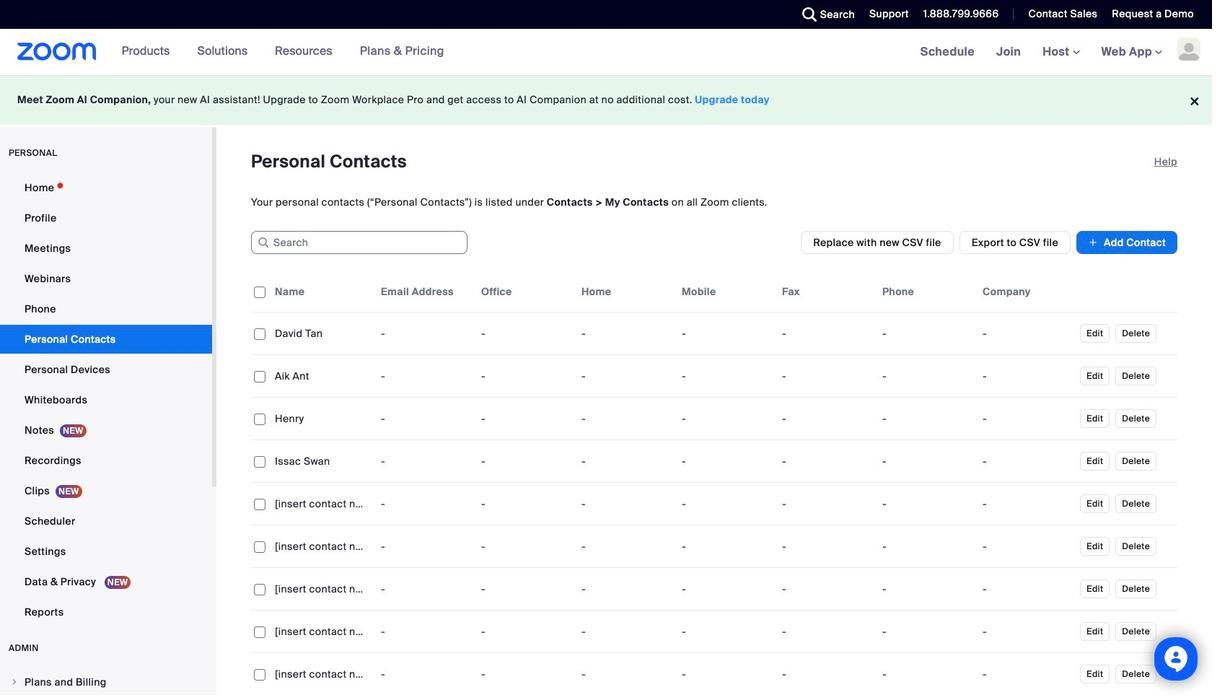 Task type: locate. For each thing, give the bounding box(es) containing it.
menu item
[[0, 669, 212, 695]]

cell
[[677, 319, 777, 348], [777, 319, 877, 348], [877, 319, 978, 348], [978, 319, 1078, 348], [677, 362, 777, 391], [777, 362, 877, 391], [877, 362, 978, 391], [978, 362, 1078, 391], [677, 404, 777, 433], [777, 404, 877, 433], [877, 404, 978, 433], [978, 404, 1078, 433], [677, 447, 777, 476], [777, 447, 877, 476], [877, 447, 978, 476], [978, 447, 1078, 476], [677, 490, 777, 518], [777, 490, 877, 518], [877, 490, 978, 518], [978, 490, 1078, 518], [677, 532, 777, 561], [777, 532, 877, 561], [877, 532, 978, 561], [978, 532, 1078, 561], [677, 575, 777, 604], [777, 575, 877, 604], [877, 575, 978, 604], [978, 575, 1078, 604], [677, 617, 777, 646], [777, 617, 877, 646], [877, 617, 978, 646], [978, 617, 1078, 646]]

profile picture image
[[1178, 38, 1201, 61]]

product information navigation
[[96, 29, 456, 75]]

banner
[[0, 29, 1213, 76]]

application
[[251, 271, 1178, 695]]

footer
[[0, 75, 1213, 125]]



Task type: vqa. For each thing, say whether or not it's contained in the screenshot.
add 'image'
yes



Task type: describe. For each thing, give the bounding box(es) containing it.
meetings navigation
[[910, 29, 1213, 76]]

personal menu menu
[[0, 173, 212, 628]]

zoom logo image
[[17, 43, 96, 61]]

Search Contacts Input text field
[[251, 231, 468, 254]]

add image
[[1089, 235, 1099, 250]]

right image
[[10, 678, 19, 687]]



